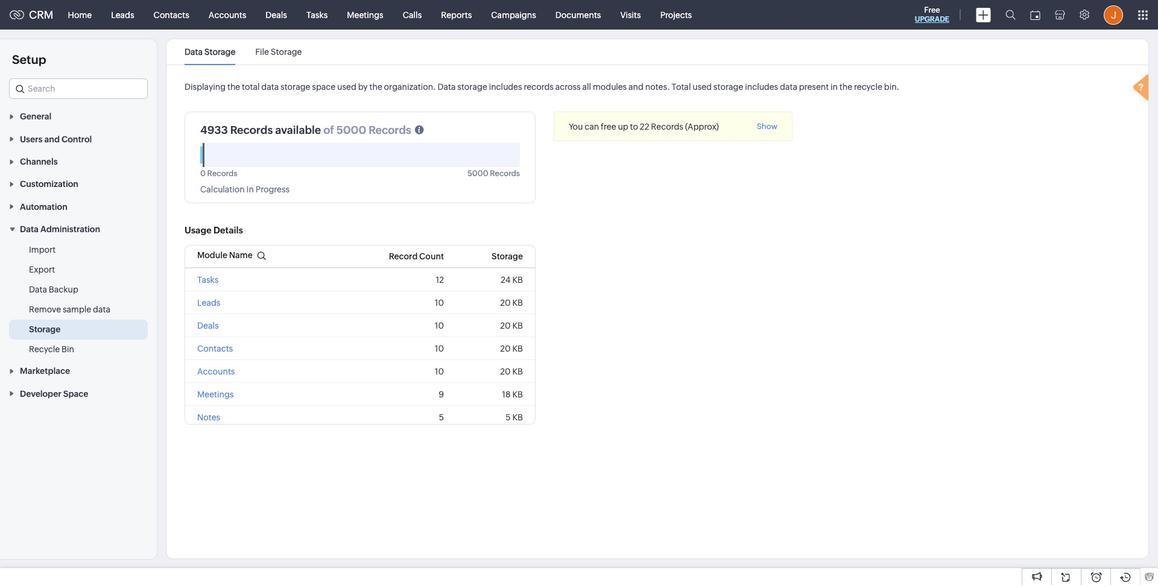 Task type: describe. For each thing, give the bounding box(es) containing it.
storage inside data administration region
[[29, 325, 61, 334]]

1 storage from the left
[[280, 82, 310, 92]]

recycle bin link
[[29, 343, 74, 355]]

crm
[[29, 8, 53, 21]]

5 kb
[[506, 413, 523, 422]]

you can free up to 22 records (approx)
[[569, 122, 719, 131]]

2 the from the left
[[369, 82, 382, 92]]

export
[[29, 265, 55, 274]]

contacts inside contacts link
[[154, 10, 189, 20]]

meetings inside 'link'
[[347, 10, 383, 20]]

documents link
[[546, 0, 611, 29]]

storage down accounts link
[[204, 47, 235, 57]]

remove sample data
[[29, 305, 110, 314]]

20 kb for accounts
[[500, 367, 523, 377]]

sample
[[63, 305, 91, 314]]

general
[[20, 112, 51, 121]]

record count
[[389, 252, 444, 261]]

count
[[419, 252, 444, 261]]

2 used from the left
[[693, 82, 712, 92]]

record
[[389, 252, 418, 261]]

free upgrade
[[915, 5, 949, 24]]

crm link
[[10, 8, 53, 21]]

20 kb for deals
[[500, 321, 523, 331]]

home link
[[58, 0, 101, 29]]

10 for deals
[[435, 321, 444, 331]]

2 storage from the left
[[457, 82, 487, 92]]

notes.
[[645, 82, 670, 92]]

details
[[214, 225, 243, 235]]

4933 records available of 5000 records
[[200, 124, 411, 136]]

search image
[[1006, 10, 1016, 20]]

administration
[[40, 224, 100, 234]]

records
[[524, 82, 554, 92]]

in
[[831, 82, 838, 92]]

total
[[242, 82, 260, 92]]

projects
[[660, 10, 692, 20]]

10 for leads
[[435, 298, 444, 308]]

kb for leads
[[512, 298, 523, 308]]

organization.
[[384, 82, 436, 92]]

data for data storage
[[185, 47, 203, 57]]

channels button
[[0, 150, 157, 173]]

data for data administration
[[20, 224, 39, 234]]

data right organization.
[[438, 82, 456, 92]]

data storage
[[185, 47, 235, 57]]

visits link
[[611, 0, 651, 29]]

profile element
[[1097, 0, 1130, 29]]

module name
[[197, 251, 253, 260]]

1 vertical spatial accounts
[[197, 367, 235, 377]]

upgrade
[[915, 15, 949, 24]]

1 vertical spatial 5000
[[468, 169, 488, 178]]

1 horizontal spatial data
[[261, 82, 279, 92]]

deals link
[[256, 0, 297, 29]]

remove
[[29, 305, 61, 314]]

calculation
[[200, 185, 245, 194]]

users
[[20, 134, 43, 144]]

backup
[[49, 285, 78, 294]]

tasks link
[[297, 0, 337, 29]]

campaigns link
[[482, 0, 546, 29]]

notes
[[197, 413, 220, 422]]

all
[[582, 82, 591, 92]]

displaying the total data storage space used by the organization. data storage includes records across all modules  and notes. total used storage includes data present in the recycle bin.
[[185, 82, 899, 92]]

in
[[246, 185, 254, 194]]

projects link
[[651, 0, 702, 29]]

file storage link
[[255, 47, 302, 57]]

recycle
[[29, 344, 60, 354]]

calls link
[[393, 0, 431, 29]]

records for 5000 records
[[490, 169, 520, 178]]

0 vertical spatial tasks
[[306, 10, 328, 20]]

kb for tasks
[[512, 275, 523, 285]]

22
[[640, 122, 649, 131]]

records for 4933 records available of 5000 records
[[230, 124, 273, 136]]

customization
[[20, 179, 78, 189]]

calendar image
[[1030, 10, 1040, 20]]

leads link
[[101, 0, 144, 29]]

(approx)
[[685, 122, 719, 131]]

across
[[555, 82, 581, 92]]

create menu image
[[976, 8, 991, 22]]

data backup
[[29, 285, 78, 294]]

18
[[502, 390, 511, 400]]

campaigns
[[491, 10, 536, 20]]

20 for accounts
[[500, 367, 511, 377]]

marketplace button
[[0, 360, 157, 382]]

remove sample data link
[[29, 303, 110, 316]]

marketplace
[[20, 366, 70, 376]]

3 the from the left
[[840, 82, 852, 92]]

20 for leads
[[500, 298, 511, 308]]

storage right file
[[271, 47, 302, 57]]

name
[[229, 251, 253, 260]]

import link
[[29, 244, 56, 256]]

channels
[[20, 157, 58, 166]]

module
[[197, 251, 227, 260]]

9
[[439, 390, 444, 400]]

kb for meetings
[[512, 390, 523, 400]]

free
[[924, 5, 940, 14]]

customization button
[[0, 173, 157, 195]]

progress
[[256, 185, 290, 194]]

0 horizontal spatial 5000
[[336, 124, 366, 136]]

kb for deals
[[512, 321, 523, 331]]

data storage link
[[185, 47, 235, 57]]



Task type: locate. For each thing, give the bounding box(es) containing it.
2 horizontal spatial storage
[[713, 82, 743, 92]]

search element
[[998, 0, 1023, 30]]

0 vertical spatial accounts
[[209, 10, 246, 20]]

1 horizontal spatial includes
[[745, 82, 778, 92]]

accounts up notes
[[197, 367, 235, 377]]

7 kb from the top
[[512, 413, 523, 422]]

1 vertical spatial tasks
[[197, 275, 219, 285]]

records for 0 records
[[207, 169, 237, 178]]

3 10 from the top
[[435, 344, 444, 354]]

leads down module
[[197, 298, 220, 308]]

storage down remove
[[29, 325, 61, 334]]

3 kb from the top
[[512, 321, 523, 331]]

2 includes from the left
[[745, 82, 778, 92]]

1 horizontal spatial contacts
[[197, 344, 233, 354]]

0 vertical spatial 5000
[[336, 124, 366, 136]]

storage up 24
[[492, 252, 523, 261]]

2 horizontal spatial the
[[840, 82, 852, 92]]

general button
[[0, 105, 157, 127]]

20
[[500, 298, 511, 308], [500, 321, 511, 331], [500, 344, 511, 354], [500, 367, 511, 377]]

calls
[[403, 10, 422, 20]]

control
[[62, 134, 92, 144]]

meetings up notes
[[197, 390, 234, 400]]

reports
[[441, 10, 472, 20]]

deals inside deals 'link'
[[266, 10, 287, 20]]

4 20 from the top
[[500, 367, 511, 377]]

0 vertical spatial and
[[629, 82, 644, 92]]

5 down the 9
[[439, 413, 444, 422]]

data up import
[[20, 224, 39, 234]]

kb for accounts
[[512, 367, 523, 377]]

reports link
[[431, 0, 482, 29]]

1 used from the left
[[337, 82, 356, 92]]

0 horizontal spatial leads
[[111, 10, 134, 20]]

0 horizontal spatial used
[[337, 82, 356, 92]]

1 horizontal spatial 5000
[[468, 169, 488, 178]]

profile image
[[1104, 5, 1123, 24]]

1 horizontal spatial used
[[693, 82, 712, 92]]

1 vertical spatial leads
[[197, 298, 220, 308]]

calculation in progress
[[200, 185, 290, 194]]

0
[[200, 169, 206, 178]]

24
[[501, 275, 511, 285]]

20 kb for contacts
[[500, 344, 523, 354]]

usage
[[185, 225, 212, 235]]

you
[[569, 122, 583, 131]]

developer space button
[[0, 382, 157, 405]]

the right by
[[369, 82, 382, 92]]

1 horizontal spatial leads
[[197, 298, 220, 308]]

2 20 kb from the top
[[500, 321, 523, 331]]

loading image
[[1130, 72, 1154, 105]]

1 includes from the left
[[489, 82, 522, 92]]

modules
[[593, 82, 627, 92]]

0 horizontal spatial storage
[[280, 82, 310, 92]]

5000 records
[[468, 169, 520, 178]]

1 5 from the left
[[439, 413, 444, 422]]

kb for notes
[[512, 413, 523, 422]]

0 horizontal spatial and
[[44, 134, 60, 144]]

show
[[757, 122, 777, 131]]

1 horizontal spatial and
[[629, 82, 644, 92]]

0 records
[[200, 169, 237, 178]]

0 horizontal spatial deals
[[197, 321, 219, 331]]

and right users
[[44, 134, 60, 144]]

and left notes.
[[629, 82, 644, 92]]

tasks right deals 'link'
[[306, 10, 328, 20]]

1 20 kb from the top
[[500, 298, 523, 308]]

20 for contacts
[[500, 344, 511, 354]]

meetings left the calls on the left top of page
[[347, 10, 383, 20]]

10
[[435, 298, 444, 308], [435, 321, 444, 331], [435, 344, 444, 354], [435, 367, 444, 377]]

by
[[358, 82, 368, 92]]

1 vertical spatial and
[[44, 134, 60, 144]]

storage
[[280, 82, 310, 92], [457, 82, 487, 92], [713, 82, 743, 92]]

automation
[[20, 202, 67, 212]]

to
[[630, 122, 638, 131]]

tasks down module
[[197, 275, 219, 285]]

10 for accounts
[[435, 367, 444, 377]]

1 horizontal spatial storage
[[457, 82, 487, 92]]

5 kb from the top
[[512, 367, 523, 377]]

present
[[799, 82, 829, 92]]

kb for contacts
[[512, 344, 523, 354]]

accounts
[[209, 10, 246, 20], [197, 367, 235, 377]]

0 horizontal spatial data
[[93, 305, 110, 314]]

data up the displaying
[[185, 47, 203, 57]]

1 20 from the top
[[500, 298, 511, 308]]

automation button
[[0, 195, 157, 218]]

recycle bin
[[29, 344, 74, 354]]

1 horizontal spatial the
[[369, 82, 382, 92]]

0 vertical spatial deals
[[266, 10, 287, 20]]

3 storage from the left
[[713, 82, 743, 92]]

bin.
[[884, 82, 899, 92]]

1 the from the left
[[227, 82, 240, 92]]

file storage
[[255, 47, 302, 57]]

storage link
[[29, 323, 61, 335]]

available
[[275, 124, 321, 136]]

the right in
[[840, 82, 852, 92]]

0 vertical spatial contacts
[[154, 10, 189, 20]]

meetings link
[[337, 0, 393, 29]]

the left 'total'
[[227, 82, 240, 92]]

leads right home link
[[111, 10, 134, 20]]

and inside the users and control dropdown button
[[44, 134, 60, 144]]

1 vertical spatial deals
[[197, 321, 219, 331]]

bin
[[62, 344, 74, 354]]

used left by
[[337, 82, 356, 92]]

10 for contacts
[[435, 344, 444, 354]]

includes left records
[[489, 82, 522, 92]]

data
[[185, 47, 203, 57], [438, 82, 456, 92], [20, 224, 39, 234], [29, 285, 47, 294]]

data for data backup
[[29, 285, 47, 294]]

data inside dropdown button
[[20, 224, 39, 234]]

data administration region
[[0, 240, 157, 360]]

tasks
[[306, 10, 328, 20], [197, 275, 219, 285]]

recycle
[[854, 82, 882, 92]]

of
[[323, 124, 334, 136]]

import
[[29, 245, 56, 255]]

data administration button
[[0, 218, 157, 240]]

up
[[618, 122, 628, 131]]

5 down 18
[[506, 413, 511, 422]]

1 10 from the top
[[435, 298, 444, 308]]

usage details
[[185, 225, 243, 235]]

0 vertical spatial meetings
[[347, 10, 383, 20]]

documents
[[555, 10, 601, 20]]

users and control button
[[0, 127, 157, 150]]

4 10 from the top
[[435, 367, 444, 377]]

3 20 from the top
[[500, 344, 511, 354]]

4 kb from the top
[[512, 344, 523, 354]]

2 5 from the left
[[506, 413, 511, 422]]

data right 'total'
[[261, 82, 279, 92]]

20 kb
[[500, 298, 523, 308], [500, 321, 523, 331], [500, 344, 523, 354], [500, 367, 523, 377]]

data inside 'link'
[[29, 285, 47, 294]]

5 for 5 kb
[[506, 413, 511, 422]]

data down export link
[[29, 285, 47, 294]]

users and control
[[20, 134, 92, 144]]

0 horizontal spatial contacts
[[154, 10, 189, 20]]

0 horizontal spatial includes
[[489, 82, 522, 92]]

1 vertical spatial meetings
[[197, 390, 234, 400]]

file
[[255, 47, 269, 57]]

20 kb for leads
[[500, 298, 523, 308]]

5
[[439, 413, 444, 422], [506, 413, 511, 422]]

0 horizontal spatial the
[[227, 82, 240, 92]]

0 horizontal spatial meetings
[[197, 390, 234, 400]]

data inside region
[[93, 305, 110, 314]]

1 kb from the top
[[512, 275, 523, 285]]

20 for deals
[[500, 321, 511, 331]]

create menu element
[[969, 0, 998, 29]]

6 kb from the top
[[512, 390, 523, 400]]

4 20 kb from the top
[[500, 367, 523, 377]]

24 kb
[[501, 275, 523, 285]]

5 for 5
[[439, 413, 444, 422]]

space
[[312, 82, 336, 92]]

accounts up data storage
[[209, 10, 246, 20]]

1 horizontal spatial 5
[[506, 413, 511, 422]]

used right total
[[693, 82, 712, 92]]

2 20 from the top
[[500, 321, 511, 331]]

can
[[585, 122, 599, 131]]

data left present
[[780, 82, 797, 92]]

setup
[[12, 52, 46, 66]]

displaying
[[185, 82, 226, 92]]

18 kb
[[502, 390, 523, 400]]

contacts link
[[144, 0, 199, 29]]

data backup link
[[29, 284, 78, 296]]

includes up show
[[745, 82, 778, 92]]

deals
[[266, 10, 287, 20], [197, 321, 219, 331]]

export link
[[29, 264, 55, 276]]

0 vertical spatial leads
[[111, 10, 134, 20]]

1 horizontal spatial meetings
[[347, 10, 383, 20]]

accounts link
[[199, 0, 256, 29]]

3 20 kb from the top
[[500, 344, 523, 354]]

None field
[[9, 78, 148, 99]]

developer space
[[20, 389, 88, 399]]

12
[[436, 275, 444, 285]]

2 horizontal spatial data
[[780, 82, 797, 92]]

free
[[601, 122, 616, 131]]

1 horizontal spatial tasks
[[306, 10, 328, 20]]

kb
[[512, 275, 523, 285], [512, 298, 523, 308], [512, 321, 523, 331], [512, 344, 523, 354], [512, 367, 523, 377], [512, 390, 523, 400], [512, 413, 523, 422]]

the
[[227, 82, 240, 92], [369, 82, 382, 92], [840, 82, 852, 92]]

Search text field
[[10, 79, 147, 98]]

2 kb from the top
[[512, 298, 523, 308]]

leads
[[111, 10, 134, 20], [197, 298, 220, 308]]

1 vertical spatial contacts
[[197, 344, 233, 354]]

space
[[63, 389, 88, 399]]

0 horizontal spatial tasks
[[197, 275, 219, 285]]

0 horizontal spatial 5
[[439, 413, 444, 422]]

and
[[629, 82, 644, 92], [44, 134, 60, 144]]

2 10 from the top
[[435, 321, 444, 331]]

data
[[261, 82, 279, 92], [780, 82, 797, 92], [93, 305, 110, 314]]

data right sample
[[93, 305, 110, 314]]

1 horizontal spatial deals
[[266, 10, 287, 20]]

visits
[[620, 10, 641, 20]]



Task type: vqa. For each thing, say whether or not it's contained in the screenshot.


